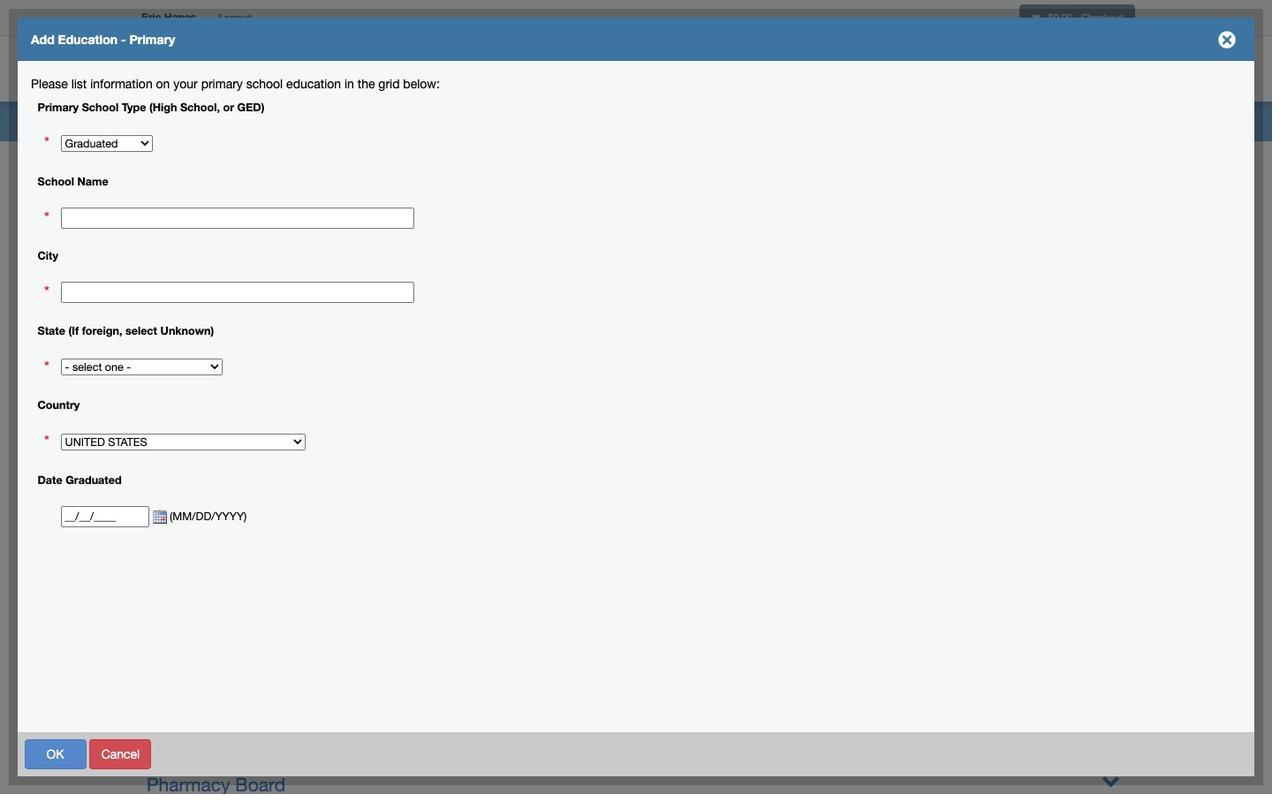 Task type: vqa. For each thing, say whether or not it's contained in the screenshot.
the & to the top
yes



Task type: locate. For each thing, give the bounding box(es) containing it.
1 vertical spatial application
[[44, 198, 106, 212]]

school name
[[38, 175, 108, 188]]

information for education information
[[276, 77, 338, 91]]

education left -
[[58, 32, 118, 47]]

*
[[44, 134, 49, 152], [44, 208, 49, 226], [44, 283, 49, 301], [44, 358, 49, 375], [44, 432, 49, 450]]

date down country
[[44, 413, 70, 428]]

0 vertical spatial school,
[[180, 100, 220, 114]]

home
[[865, 64, 896, 77]]

status
[[87, 153, 123, 167]]

0 vertical spatial date
[[44, 413, 70, 428]]

and
[[82, 306, 103, 320]]

1 horizontal spatial or
[[481, 201, 492, 214]]

primary
[[201, 77, 243, 91]]

education down nurse at the left top of the page
[[216, 77, 272, 91]]

authorization for third- party contact
[[44, 243, 172, 275]]

add button up cosmetology,
[[246, 265, 334, 292]]

primary down eric
[[129, 32, 175, 47]]

0 horizontal spatial school,
[[180, 100, 220, 114]]

&
[[412, 316, 423, 337], [406, 375, 418, 396], [354, 520, 365, 542]]

nursing left permit
[[106, 504, 149, 518]]

occupational
[[147, 745, 257, 766]]

fingerprint
[[312, 375, 401, 396]]

2 vertical spatial school
[[340, 201, 376, 214]]

1 horizontal spatial type
[[379, 201, 404, 214]]

add button down 'security,'
[[246, 416, 334, 443]]

add up the please
[[31, 32, 55, 47]]

0 vertical spatial school
[[82, 100, 119, 114]]

0 horizontal spatial type
[[122, 100, 146, 114]]

1 horizontal spatial primary school type (high school, or ged)
[[295, 201, 522, 214]]

nail
[[428, 316, 460, 337]]

board
[[246, 229, 296, 250], [252, 258, 302, 279], [302, 287, 352, 308], [565, 316, 615, 337], [205, 345, 255, 367], [570, 375, 621, 396], [300, 433, 350, 454], [216, 520, 266, 542], [335, 745, 385, 766]]

0 horizontal spatial or
[[223, 100, 234, 114]]

25. please list information on your undergraduate, graduate and vocational training degree(s) earned in the grid below: element
[[246, 345, 1207, 398]]

massage
[[147, 433, 222, 454]]

1 vertical spatial primary
[[38, 100, 79, 114]]

third-
[[139, 243, 172, 257]]

school
[[246, 77, 283, 91]]

0 vertical spatial primary school type (high school, or ged)
[[38, 100, 265, 114]]

1 vertical spatial information
[[96, 368, 159, 383]]

* down country
[[44, 432, 49, 450]]

1 vertical spatial education
[[216, 77, 272, 91]]

information left in
[[276, 77, 338, 91]]

close window image for add education - primary
[[1213, 26, 1241, 54]]

add up agency
[[281, 273, 300, 285]]

nursing board (rn, lpn & apn) link
[[147, 520, 413, 542]]

(mm/dd/yyyy)
[[167, 510, 256, 523]]

ged)
[[237, 100, 265, 114], [495, 201, 522, 214]]

0 vertical spatial add button
[[246, 265, 334, 292]]

occupational therapy board
[[147, 745, 385, 766]]

military status
[[44, 153, 123, 167]]

application down registered
[[44, 108, 106, 122]]

1 horizontal spatial (high
[[407, 201, 435, 214]]

primary school type (high school, or ged) inside 24. please list information on your primary school education in the grid below: element
[[295, 201, 522, 214]]

0 vertical spatial application
[[44, 108, 106, 122]]

1 vertical spatial school,
[[438, 201, 478, 214]]

close window image
[[1213, 26, 1241, 54], [1213, 26, 1241, 54]]

0 vertical spatial type
[[122, 100, 146, 114]]

0 horizontal spatial primary
[[38, 100, 79, 114]]

0 vertical spatial education
[[58, 32, 118, 47]]

list
[[71, 77, 87, 91]]

primary right the action
[[295, 201, 337, 214]]

method
[[110, 198, 152, 212]]

2 horizontal spatial school
[[340, 201, 376, 214]]

0 horizontal spatial ged)
[[237, 100, 265, 114]]

date for date of birth
[[44, 413, 70, 428]]

1 vertical spatial date
[[38, 473, 63, 487]]

1 horizontal spatial education
[[216, 77, 272, 91]]

school, inside 24. please list information on your primary school education in the grid below: element
[[438, 201, 478, 214]]

primary down the please
[[38, 100, 79, 114]]

-
[[121, 32, 126, 47]]

1 vertical spatial school
[[38, 175, 74, 188]]

1 application from the top
[[44, 108, 106, 122]]

nurse(rn)
[[107, 90, 164, 104]]

illinois department of financial and professional regulation image
[[133, 40, 535, 96]]

ged) inside 24. please list information on your primary school education in the grid below: element
[[495, 201, 522, 214]]

2 add button from the top
[[246, 416, 334, 443]]

addresses
[[44, 323, 103, 337]]

1 vertical spatial therapy
[[262, 745, 329, 766]]

security,
[[235, 375, 306, 396]]

* down state
[[44, 358, 49, 375]]

contact
[[76, 261, 120, 275]]

(high inside 24. please list information on your primary school education in the grid below: element
[[407, 201, 435, 214]]

& right lpn
[[354, 520, 365, 542]]

home link
[[851, 40, 910, 102]]

add down 'security,'
[[281, 423, 300, 435]]

* up public at the top left
[[44, 283, 49, 301]]

primary school type (high school, or ged)
[[38, 100, 265, 114], [295, 201, 522, 214]]

0 vertical spatial ged)
[[237, 100, 265, 114]]

5 * from the top
[[44, 432, 49, 450]]

name
[[77, 175, 108, 188]]

0 horizontal spatial primary school type (high school, or ged)
[[38, 100, 265, 114]]

in
[[345, 77, 354, 91]]

or
[[223, 100, 234, 114], [481, 201, 492, 214]]

application inside registered nurse(rn) application instructions
[[44, 108, 106, 122]]

information down state (if foreign, select unknown)
[[96, 368, 159, 383]]

None button
[[24, 739, 86, 769], [90, 739, 151, 769], [223, 739, 294, 769], [297, 739, 346, 769], [1125, 739, 1235, 769], [24, 739, 86, 769], [90, 739, 151, 769], [223, 739, 294, 769], [297, 739, 346, 769], [1125, 739, 1235, 769]]

select
[[125, 324, 157, 337]]

nursing down permit
[[147, 520, 211, 542]]

school, for action
[[438, 201, 478, 214]]

1 vertical spatial add
[[281, 273, 300, 285]]

collection agency board link
[[147, 287, 352, 308]]

type inside 24. please list information on your primary school education in the grid below: element
[[379, 201, 404, 214]]

0 vertical spatial nursing
[[106, 504, 149, 518]]

please
[[31, 77, 68, 91]]

application down school name
[[44, 198, 106, 212]]

1 horizontal spatial ged)
[[495, 201, 522, 214]]

0 vertical spatial primary
[[129, 32, 175, 47]]

detective,
[[147, 375, 230, 396]]

information
[[276, 77, 338, 91], [96, 368, 159, 383]]

1 vertical spatial or
[[481, 201, 492, 214]]

0 vertical spatial add
[[31, 32, 55, 47]]

education
[[58, 32, 118, 47], [216, 77, 272, 91]]

0 vertical spatial information
[[276, 77, 338, 91]]

add for add button for 24. please list information on your primary school education in the grid below: element
[[281, 273, 300, 285]]

medical corporation
[[147, 491, 316, 512]]

2 vertical spatial &
[[354, 520, 365, 542]]

eric
[[141, 11, 161, 24]]

authorization
[[44, 243, 117, 257]]

accounting board architecture board collection agency board barber, cosmetology, esthetics & nail technology board dental board detective, security, fingerprint & alarm contractor board
[[147, 229, 621, 396]]

0 vertical spatial (high
[[149, 100, 177, 114]]

add
[[31, 32, 55, 47], [281, 273, 300, 285], [281, 423, 300, 435]]

school,
[[180, 100, 220, 114], [438, 201, 478, 214]]

application method
[[44, 198, 152, 212]]

services
[[1064, 64, 1114, 77]]

corporation
[[217, 491, 316, 512]]

my account link
[[910, 40, 1008, 102]]

hanes
[[164, 11, 196, 24]]

school
[[82, 100, 119, 114], [38, 175, 74, 188], [340, 201, 376, 214]]

primary school type (high school, or ged) for action
[[295, 201, 522, 214]]

1 vertical spatial primary school type (high school, or ged)
[[295, 201, 522, 214]]

1 vertical spatial nursing
[[147, 520, 211, 542]]

instructions
[[110, 108, 174, 122]]

1 vertical spatial type
[[379, 201, 404, 214]]

add for add education - primary
[[31, 32, 55, 47]]

2 vertical spatial primary
[[295, 201, 337, 214]]

2 horizontal spatial primary
[[295, 201, 337, 214]]

(high
[[149, 100, 177, 114], [407, 201, 435, 214]]

1 horizontal spatial school
[[82, 100, 119, 114]]

type for action
[[379, 201, 404, 214]]

0 horizontal spatial (high
[[149, 100, 177, 114]]

esthetics
[[330, 316, 406, 337]]

0 vertical spatial or
[[223, 100, 234, 114]]

* up military at the top
[[44, 134, 49, 152]]

None image field
[[149, 510, 167, 524]]

ged) for please list information on your primary school education in the grid below:
[[237, 100, 265, 114]]

1 add button from the top
[[246, 265, 334, 292]]

1 vertical spatial ged)
[[495, 201, 522, 214]]

& left alarm
[[406, 375, 418, 396]]

1 vertical spatial (high
[[407, 201, 435, 214]]

registered professional nurse
[[31, 32, 257, 47]]

& left nail
[[412, 316, 423, 337]]

0 vertical spatial therapy
[[227, 433, 294, 454]]

date graduated
[[38, 473, 122, 487]]

1 horizontal spatial information
[[276, 77, 338, 91]]

date up temporary
[[38, 473, 63, 487]]

application
[[44, 108, 106, 122], [44, 198, 106, 212]]

1 vertical spatial add button
[[246, 416, 334, 443]]

2 vertical spatial add
[[281, 423, 300, 435]]

eric hanes
[[141, 11, 196, 24]]

(high for please list information on your primary school education in the grid below:
[[149, 100, 177, 114]]

* up city in the top of the page
[[44, 208, 49, 226]]

0 horizontal spatial information
[[96, 368, 159, 383]]

24. please list information on your primary school education in the grid below: element
[[246, 195, 971, 248]]

medical corporation link
[[147, 491, 316, 512]]

of
[[73, 413, 84, 428]]

therapy
[[227, 433, 294, 454], [262, 745, 329, 766]]

(rn,
[[271, 520, 307, 542]]

or for action
[[481, 201, 492, 214]]

0 horizontal spatial school
[[38, 175, 74, 188]]

1 * from the top
[[44, 134, 49, 152]]

graduated
[[66, 473, 122, 487]]

architecture board link
[[147, 258, 302, 279]]

1 horizontal spatial school,
[[438, 201, 478, 214]]

nursing board (rn, lpn & apn)
[[147, 520, 413, 542]]

close window image for registered professional nurse
[[1213, 26, 1241, 54]]

registered
[[44, 90, 104, 104]]



Task type: describe. For each thing, give the bounding box(es) containing it.
action
[[251, 201, 286, 214]]

0 horizontal spatial education
[[58, 32, 118, 47]]

therapy for massage
[[227, 433, 294, 454]]

accounting board link
[[147, 229, 296, 250]]

grid
[[378, 77, 400, 91]]

school, for please list information on your primary school education in the grid below:
[[180, 100, 220, 114]]

primary for please list information on your primary school education in the grid below:
[[38, 100, 79, 114]]

primary for action
[[295, 201, 337, 214]]

lpn
[[313, 520, 348, 542]]

date for date graduated
[[38, 473, 63, 487]]

1 vertical spatial &
[[406, 375, 418, 396]]

contractor
[[476, 375, 565, 396]]

chevron down image
[[1102, 771, 1120, 790]]

or for please list information on your primary school education in the grid below:
[[223, 100, 234, 114]]

4 * from the top
[[44, 358, 49, 375]]

logout
[[218, 11, 252, 23]]

apn)
[[370, 520, 413, 542]]

3 * from the top
[[44, 283, 49, 301]]

ged) for action
[[495, 201, 522, 214]]

medical
[[147, 491, 212, 512]]

(if
[[68, 324, 79, 337]]

1 horizontal spatial primary
[[129, 32, 175, 47]]

type for please list information on your primary school education in the grid below:
[[122, 100, 146, 114]]

$0.00 checkout
[[1046, 11, 1124, 23]]

add education - primary
[[31, 32, 175, 47]]

dental board link
[[147, 345, 255, 367]]

school for please list information on your primary school education in the grid below:
[[82, 100, 119, 114]]

personal information
[[44, 368, 159, 383]]

for
[[120, 243, 135, 257]]

registered
[[31, 32, 111, 47]]

City text field
[[61, 282, 414, 303]]

2 application from the top
[[44, 198, 106, 212]]

collection
[[147, 287, 230, 308]]

permit
[[152, 504, 188, 518]]

2 * from the top
[[44, 208, 49, 226]]

occupational therapy board link
[[147, 745, 385, 766]]

foreign,
[[82, 324, 122, 337]]

agency
[[235, 287, 297, 308]]

city
[[38, 250, 58, 263]]

public
[[44, 306, 79, 320]]

online services
[[1023, 64, 1117, 77]]

0 vertical spatial &
[[412, 316, 423, 337]]

primary school type (high school, or ged) for please list information on your primary school education in the grid below:
[[38, 100, 265, 114]]

education
[[286, 77, 341, 91]]

information
[[90, 77, 153, 91]]

detective, security, fingerprint & alarm contractor board link
[[147, 375, 621, 396]]

therapy for occupational
[[262, 745, 329, 766]]

School Name text field
[[61, 208, 414, 229]]

account
[[943, 64, 994, 77]]

party
[[44, 261, 73, 275]]

Date Graduated text field
[[61, 506, 149, 527]]

barber,
[[147, 316, 206, 337]]

registered nurse(rn) application instructions
[[44, 90, 174, 122]]

information for personal information
[[96, 368, 159, 383]]

logout link
[[205, 0, 265, 35]]

add for add button related to 25. please list information on your undergraduate, graduate and vocational training degree(s) earned in the grid below: element
[[281, 423, 300, 435]]

public and mailing addresses
[[44, 306, 146, 337]]

barber, cosmetology, esthetics & nail technology board link
[[147, 316, 615, 337]]

checkout
[[1081, 11, 1124, 23]]

(high for action
[[407, 201, 435, 214]]

add button for 25. please list information on your undergraduate, graduate and vocational training degree(s) earned in the grid below: element
[[246, 416, 334, 443]]

my
[[924, 64, 940, 77]]

$0.00
[[1048, 11, 1073, 23]]

online
[[1023, 64, 1061, 77]]

massage therapy board
[[147, 433, 350, 454]]

date of birth
[[44, 413, 114, 428]]

country
[[38, 399, 80, 412]]

dental
[[147, 345, 200, 367]]

add button for 24. please list information on your primary school education in the grid below: element
[[246, 265, 334, 292]]

professional
[[114, 32, 211, 47]]

birth
[[88, 413, 114, 428]]

below:
[[403, 77, 440, 91]]

please list information on your primary school education in the grid below:
[[31, 77, 440, 91]]

temporary
[[44, 504, 103, 518]]

accounting
[[147, 229, 241, 250]]

cosmetology,
[[211, 316, 325, 337]]

massage therapy board link
[[147, 433, 350, 454]]

alarm
[[423, 375, 471, 396]]

architecture
[[147, 258, 247, 279]]

my account
[[924, 64, 994, 77]]

shopping cart image
[[1031, 13, 1040, 23]]

on
[[156, 77, 170, 91]]

the
[[358, 77, 375, 91]]

online services link
[[1008, 40, 1140, 102]]

mailing
[[106, 306, 146, 320]]

personal
[[44, 368, 93, 383]]

temporary nursing permit
[[44, 504, 188, 518]]

state (if foreign, select unknown)
[[38, 324, 214, 337]]

unknown)
[[160, 324, 214, 337]]

state
[[38, 324, 65, 337]]

technology
[[465, 316, 560, 337]]

your
[[173, 77, 198, 91]]

school for action
[[340, 201, 376, 214]]



